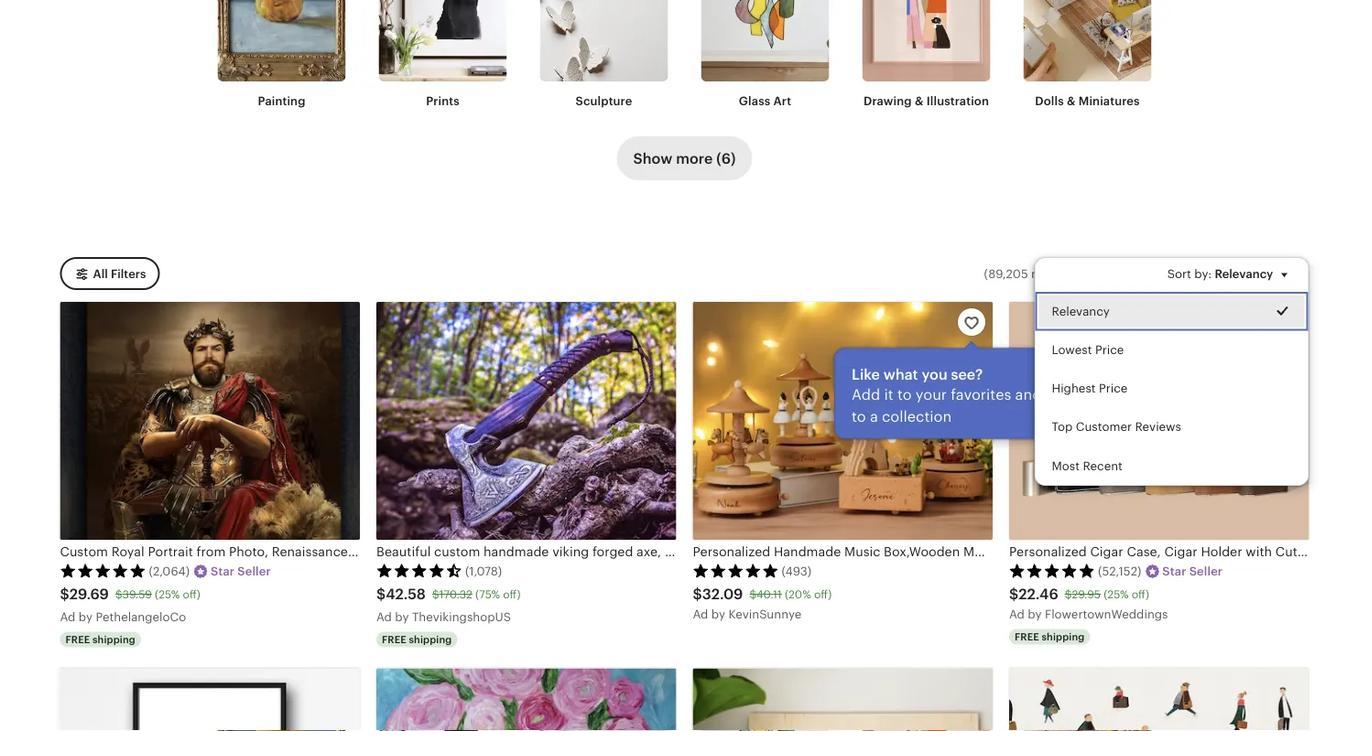 Task type: describe. For each thing, give the bounding box(es) containing it.
results,
[[1032, 267, 1073, 281]]

1 horizontal spatial relevancy
[[1215, 267, 1274, 281]]

(493)
[[782, 565, 812, 579]]

painting
[[258, 94, 306, 107]]

sculpture
[[576, 94, 633, 107]]

drawing & illustration link
[[862, 0, 991, 109]]

tooltip containing like what you see?
[[835, 343, 1109, 440]]

$ 22.46 $ 29.95 (25% off) a d by flowertownweddings
[[1009, 586, 1168, 622]]

show more (6)
[[634, 150, 736, 167]]

(6)
[[717, 150, 736, 167]]

highest price link
[[1036, 369, 1309, 408]]

a inside $ 22.46 $ 29.95 (25% off) a d by flowertownweddings
[[1009, 608, 1018, 622]]

flowertownweddings
[[1045, 608, 1168, 622]]

(
[[984, 267, 988, 281]]

off) for 42.58
[[503, 589, 521, 601]]

highest price
[[1052, 382, 1128, 396]]

off) for 29.69
[[183, 589, 200, 601]]

sort by: relevancy
[[1168, 267, 1274, 281]]

like
[[852, 366, 880, 383]]

(2,064)
[[149, 565, 190, 579]]

seller for 22.46
[[1190, 565, 1223, 579]]

art
[[774, 94, 792, 107]]

0 horizontal spatial relevancy
[[1052, 304, 1110, 318]]

price for lowest price
[[1096, 343, 1124, 357]]

custom royal portrait from photo, renaissance portrait, historical portrait, royal portrait, human portrait, custom men women portrait image
[[60, 302, 360, 540]]

top
[[1052, 420, 1073, 434]]

a d by pethelangeloco
[[60, 611, 186, 624]]

illustration
[[927, 94, 989, 107]]

d inside $ 22.46 $ 29.95 (25% off) a d by flowertownweddings
[[1017, 608, 1025, 622]]

seller for 29.69
[[238, 565, 271, 579]]

shipping for 29.69
[[93, 634, 135, 646]]

lowest price
[[1052, 343, 1124, 357]]

add
[[852, 386, 881, 403]]

free shipping for 42.58
[[382, 634, 452, 646]]

customer
[[1076, 420, 1132, 434]]

shipping for 42.58
[[409, 634, 452, 646]]

price for highest price
[[1099, 382, 1128, 396]]

glass
[[739, 94, 771, 107]]

personalized cigar case, cigar holder with cutter, groomsmen cigar case, gift for him, groomsmen gifts, cigar travel case, gift for husband image
[[1009, 302, 1309, 540]]

shipping for 22.46
[[1042, 632, 1085, 643]]

show more (6) button
[[617, 136, 752, 180]]

more
[[676, 150, 713, 167]]

off) for 32.09
[[814, 589, 832, 601]]

most recent link
[[1036, 447, 1309, 485]]

free for 22.46
[[1015, 632, 1040, 643]]

miniatures
[[1079, 94, 1140, 107]]

(1,078)
[[465, 565, 502, 579]]

5th anniversary gift for him | soundwave art | wood anniversary | voice recording gift image
[[693, 669, 993, 732]]

top customer reviews link
[[1036, 408, 1309, 447]]

& for illustration
[[915, 94, 924, 107]]

dolls & miniatures link
[[1024, 0, 1152, 109]]

dolls & miniatures
[[1035, 94, 1140, 107]]

89,205
[[989, 267, 1028, 281]]

it
[[884, 386, 894, 403]]

prints
[[426, 94, 460, 107]]

most recent
[[1052, 459, 1123, 473]]

all filters
[[93, 267, 146, 281]]

39.59
[[122, 589, 152, 601]]

glass art
[[739, 94, 792, 107]]

40.11
[[757, 589, 782, 601]]

by inside $ 22.46 $ 29.95 (25% off) a d by flowertownweddings
[[1028, 608, 1042, 622]]

free for 29.69
[[65, 634, 90, 646]]

top customer reviews
[[1052, 420, 1182, 434]]

(20%
[[785, 589, 811, 601]]

the station print image
[[1009, 669, 1309, 732]]

painting link
[[218, 0, 346, 109]]

relevancy link
[[1036, 292, 1309, 331]]

star seller for 29.69
[[211, 565, 271, 579]]

by inside $ 32.09 $ 40.11 (20% off) a d by kevinsunnye
[[712, 608, 725, 622]]

lowest price link
[[1036, 331, 1309, 369]]



Task type: locate. For each thing, give the bounding box(es) containing it.
$ 32.09 $ 40.11 (20% off) a d by kevinsunnye
[[693, 586, 832, 622]]

personalized handmade music box,wooden music box,wooden horse musical carousel,vintage music box,heirloom carousel,baby boy girl shower gift image
[[693, 302, 993, 540]]

peonies in blue and white ginger jar, floral still life, pink peonies,fine art print, "frances" by carolyn shultz image
[[376, 669, 676, 732]]

free for 42.58
[[382, 634, 407, 646]]

off) right '(20%'
[[814, 589, 832, 601]]

highest
[[1052, 382, 1096, 396]]

0 horizontal spatial shipping
[[93, 634, 135, 646]]

1 star from the left
[[211, 565, 235, 579]]

off)
[[183, 589, 200, 601], [503, 589, 521, 601], [814, 589, 832, 601], [1132, 589, 1150, 601]]

$ inside "$ 42.58 $ 170.32 (75% off)"
[[432, 589, 439, 601]]

(25% inside $ 29.69 $ 39.59 (25% off)
[[155, 589, 180, 601]]

menu
[[1035, 257, 1309, 486]]

0 vertical spatial relevancy
[[1215, 267, 1274, 281]]

0 horizontal spatial star seller
[[211, 565, 271, 579]]

32.09
[[702, 586, 743, 603]]

sculpture link
[[540, 0, 668, 109]]

3 off) from the left
[[814, 589, 832, 601]]

1 horizontal spatial &
[[1067, 94, 1076, 107]]

1 horizontal spatial (25%
[[1104, 589, 1129, 601]]

to
[[898, 386, 912, 403], [852, 408, 866, 425]]

(25% up flowertownweddings
[[1104, 589, 1129, 601]]

off) right (75%
[[503, 589, 521, 601]]

collection
[[882, 408, 952, 425]]

favorites
[[951, 386, 1012, 403]]

relevancy right by:
[[1215, 267, 1274, 281]]

1 horizontal spatial shipping
[[409, 634, 452, 646]]

menu containing relevancy
[[1035, 257, 1309, 486]]

1 horizontal spatial 5 out of 5 stars image
[[693, 564, 779, 578]]

star seller right (52,152)
[[1163, 565, 1223, 579]]

0 horizontal spatial seller
[[238, 565, 271, 579]]

a
[[870, 408, 878, 425], [693, 608, 701, 622], [1009, 608, 1018, 622], [60, 611, 68, 624], [376, 611, 385, 624]]

you
[[922, 366, 948, 383]]

free shipping for 29.69
[[65, 634, 135, 646]]

beautiful custom handmade viking forged axe, groomsmen gift , birthday gift, collectibles axe , gift for him , anniversary gift for husband image
[[376, 302, 676, 540]]

free shipping for 22.46
[[1015, 632, 1085, 643]]

5 out of 5 stars image up 32.09
[[693, 564, 779, 578]]

what
[[884, 366, 918, 383]]

save
[[1046, 386, 1077, 403]]

1 5 out of 5 stars image from the left
[[60, 564, 146, 578]]

a inside $ 32.09 $ 40.11 (20% off) a d by kevinsunnye
[[693, 608, 701, 622]]

2 star seller from the left
[[1163, 565, 1223, 579]]

( 89,205 results,
[[984, 267, 1073, 281]]

lowest
[[1052, 343, 1092, 357]]

$ 42.58 $ 170.32 (75% off)
[[376, 586, 521, 603]]

2 off) from the left
[[503, 589, 521, 601]]

1 horizontal spatial free shipping
[[382, 634, 452, 646]]

a d by thevikingshopus
[[376, 611, 511, 624]]

shipping down $ 22.46 $ 29.95 (25% off) a d by flowertownweddings
[[1042, 632, 1085, 643]]

0 horizontal spatial star
[[211, 565, 235, 579]]

d down 42.58
[[384, 611, 392, 624]]

star right (52,152)
[[1163, 565, 1187, 579]]

price right the lowest
[[1096, 343, 1124, 357]]

1 vertical spatial relevancy
[[1052, 304, 1110, 318]]

& for miniatures
[[1067, 94, 1076, 107]]

sort
[[1168, 267, 1192, 281]]

&
[[915, 94, 924, 107], [1067, 94, 1076, 107]]

black cat print painting print cat lover gift cat decor cat art decor wall art home decor cat lover gift unframed select your print image
[[60, 669, 360, 732]]

star seller for 22.46
[[1163, 565, 1223, 579]]

1 & from the left
[[915, 94, 924, 107]]

by down "29.69"
[[79, 611, 92, 624]]

off) down (52,152)
[[1132, 589, 1150, 601]]

& right drawing
[[915, 94, 924, 107]]

2 & from the left
[[1067, 94, 1076, 107]]

1 horizontal spatial star seller
[[1163, 565, 1223, 579]]

2 horizontal spatial 5 out of 5 stars image
[[1009, 564, 1096, 578]]

29.69
[[69, 586, 109, 603]]

relevancy up lowest price
[[1052, 304, 1110, 318]]

by down the 22.46
[[1028, 608, 1042, 622]]

(75%
[[476, 589, 500, 601]]

5 out of 5 stars image up the 22.46
[[1009, 564, 1096, 578]]

to right it
[[898, 386, 912, 403]]

shipping down a d by pethelangeloco
[[93, 634, 135, 646]]

most
[[1052, 459, 1080, 473]]

kevinsunnye
[[729, 608, 802, 622]]

4 off) from the left
[[1132, 589, 1150, 601]]

a inside like what you see? add it to your favorites and save to a collection
[[870, 408, 878, 425]]

star seller right (2,064) on the left bottom
[[211, 565, 271, 579]]

show
[[634, 150, 673, 167]]

thevikingshopus
[[412, 611, 511, 624]]

relevancy
[[1215, 267, 1274, 281], [1052, 304, 1110, 318]]

0 horizontal spatial 5 out of 5 stars image
[[60, 564, 146, 578]]

star for 22.46
[[1163, 565, 1187, 579]]

drawing
[[864, 94, 912, 107]]

shipping down a d by thevikingshopus
[[409, 634, 452, 646]]

22.46
[[1019, 586, 1059, 603]]

0 horizontal spatial free shipping
[[65, 634, 135, 646]]

by down 32.09
[[712, 608, 725, 622]]

0 horizontal spatial free
[[65, 634, 90, 646]]

29.95
[[1072, 589, 1101, 601]]

free down the 22.46
[[1015, 632, 1040, 643]]

$
[[60, 586, 69, 603], [376, 586, 386, 603], [693, 586, 702, 603], [1009, 586, 1019, 603], [115, 589, 122, 601], [432, 589, 439, 601], [750, 589, 757, 601], [1065, 589, 1072, 601]]

2 horizontal spatial free
[[1015, 632, 1040, 643]]

pethelangeloco
[[96, 611, 186, 624]]

$ inside $ 29.69 $ 39.59 (25% off)
[[115, 589, 122, 601]]

all
[[93, 267, 108, 281]]

1 horizontal spatial star
[[1163, 565, 1187, 579]]

by:
[[1195, 267, 1212, 281]]

(52,152)
[[1098, 565, 1142, 579]]

to down add
[[852, 408, 866, 425]]

reviews
[[1135, 420, 1182, 434]]

see?
[[951, 366, 983, 383]]

star for 29.69
[[211, 565, 235, 579]]

2 seller from the left
[[1190, 565, 1223, 579]]

glass art link
[[701, 0, 829, 109]]

free shipping down the 22.46
[[1015, 632, 1085, 643]]

5 out of 5 stars image for 22.46
[[1009, 564, 1096, 578]]

tooltip
[[835, 343, 1109, 440]]

free shipping
[[1015, 632, 1085, 643], [65, 634, 135, 646], [382, 634, 452, 646]]

by
[[712, 608, 725, 622], [1028, 608, 1042, 622], [79, 611, 92, 624], [395, 611, 409, 624]]

170.32
[[439, 589, 473, 601]]

prints link
[[379, 0, 507, 109]]

0 horizontal spatial &
[[915, 94, 924, 107]]

d down 32.09
[[701, 608, 708, 622]]

4.5 out of 5 stars image
[[376, 564, 463, 578]]

& right dolls
[[1067, 94, 1076, 107]]

1 star seller from the left
[[211, 565, 271, 579]]

off) inside $ 29.69 $ 39.59 (25% off)
[[183, 589, 200, 601]]

free shipping down a d by thevikingshopus
[[382, 634, 452, 646]]

like what you see? add it to your favorites and save to a collection
[[852, 366, 1077, 425]]

2 horizontal spatial shipping
[[1042, 632, 1085, 643]]

off) down (2,064) on the left bottom
[[183, 589, 200, 601]]

(25%
[[155, 589, 180, 601], [1104, 589, 1129, 601]]

5 out of 5 stars image
[[60, 564, 146, 578], [693, 564, 779, 578], [1009, 564, 1096, 578]]

d down the 22.46
[[1017, 608, 1025, 622]]

by down 42.58
[[395, 611, 409, 624]]

2 (25% from the left
[[1104, 589, 1129, 601]]

star right (2,064) on the left bottom
[[211, 565, 235, 579]]

star
[[211, 565, 235, 579], [1163, 565, 1187, 579]]

1 horizontal spatial free
[[382, 634, 407, 646]]

d inside $ 32.09 $ 40.11 (20% off) a d by kevinsunnye
[[701, 608, 708, 622]]

seller right (52,152)
[[1190, 565, 1223, 579]]

off) inside $ 22.46 $ 29.95 (25% off) a d by flowertownweddings
[[1132, 589, 1150, 601]]

2 5 out of 5 stars image from the left
[[693, 564, 779, 578]]

(25% for 29.69
[[155, 589, 180, 601]]

dolls
[[1035, 94, 1064, 107]]

0 horizontal spatial to
[[852, 408, 866, 425]]

1 horizontal spatial seller
[[1190, 565, 1223, 579]]

d
[[701, 608, 708, 622], [1017, 608, 1025, 622], [68, 611, 75, 624], [384, 611, 392, 624]]

(25% for 22.46
[[1104, 589, 1129, 601]]

0 vertical spatial price
[[1096, 343, 1124, 357]]

shipping
[[1042, 632, 1085, 643], [93, 634, 135, 646], [409, 634, 452, 646]]

(25% down (2,064) on the left bottom
[[155, 589, 180, 601]]

all filters button
[[60, 258, 160, 291]]

off) inside "$ 42.58 $ 170.32 (75% off)"
[[503, 589, 521, 601]]

off) inside $ 32.09 $ 40.11 (20% off) a d by kevinsunnye
[[814, 589, 832, 601]]

free shipping down a d by pethelangeloco
[[65, 634, 135, 646]]

star seller
[[211, 565, 271, 579], [1163, 565, 1223, 579]]

(25% inside $ 22.46 $ 29.95 (25% off) a d by flowertownweddings
[[1104, 589, 1129, 601]]

seller right (2,064) on the left bottom
[[238, 565, 271, 579]]

3 5 out of 5 stars image from the left
[[1009, 564, 1096, 578]]

and
[[1016, 386, 1042, 403]]

d down "29.69"
[[68, 611, 75, 624]]

2 star from the left
[[1163, 565, 1187, 579]]

recent
[[1083, 459, 1123, 473]]

$ 29.69 $ 39.59 (25% off)
[[60, 586, 200, 603]]

1 (25% from the left
[[155, 589, 180, 601]]

free down 42.58
[[382, 634, 407, 646]]

5 out of 5 stars image for 32.09
[[693, 564, 779, 578]]

drawing & illustration
[[864, 94, 989, 107]]

1 off) from the left
[[183, 589, 200, 601]]

5 out of 5 stars image for 29.69
[[60, 564, 146, 578]]

free down "29.69"
[[65, 634, 90, 646]]

filters
[[111, 267, 146, 281]]

5 out of 5 stars image up "29.69"
[[60, 564, 146, 578]]

1 horizontal spatial to
[[898, 386, 912, 403]]

price up top customer reviews
[[1099, 382, 1128, 396]]

1 vertical spatial price
[[1099, 382, 1128, 396]]

off) for 22.46
[[1132, 589, 1150, 601]]

2 horizontal spatial free shipping
[[1015, 632, 1085, 643]]

your
[[916, 386, 947, 403]]

0 horizontal spatial (25%
[[155, 589, 180, 601]]

1 vertical spatial to
[[852, 408, 866, 425]]

42.58
[[386, 586, 426, 603]]

1 seller from the left
[[238, 565, 271, 579]]

price
[[1096, 343, 1124, 357], [1099, 382, 1128, 396]]

seller
[[238, 565, 271, 579], [1190, 565, 1223, 579]]

0 vertical spatial to
[[898, 386, 912, 403]]

free
[[1015, 632, 1040, 643], [65, 634, 90, 646], [382, 634, 407, 646]]



Task type: vqa. For each thing, say whether or not it's contained in the screenshot.
Shipping and return policies dropdown button
no



